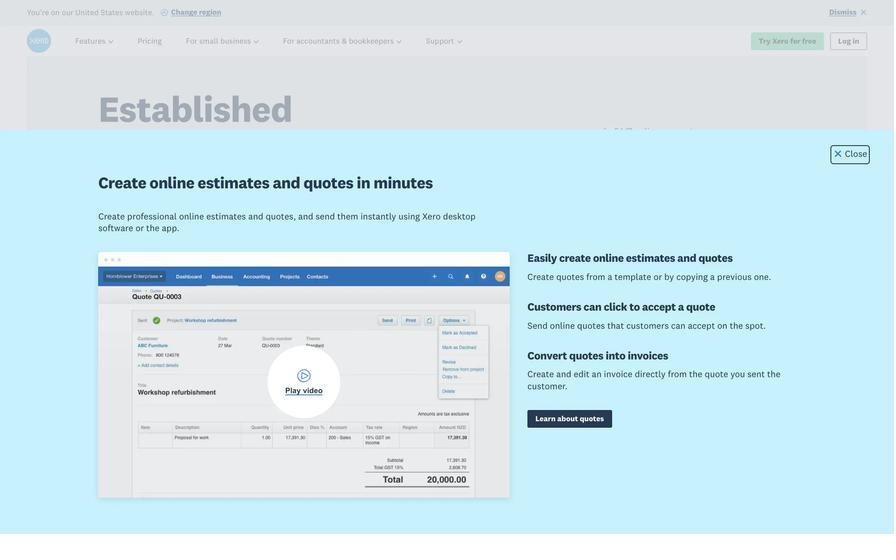 Task type: locate. For each thing, give the bounding box(es) containing it.
and up copying
[[678, 251, 696, 265]]

1 vertical spatial estimates
[[206, 211, 246, 222]]

plan left the view
[[178, 182, 193, 192]]

online invoicing
[[395, 390, 452, 400]]

and right plans
[[273, 172, 300, 193]]

and up send online invoices and quotes to customers, plus add a payment service.
[[487, 328, 514, 349]]

0 vertical spatial xero
[[773, 36, 789, 46]]

quotes button
[[385, 408, 420, 419]]

easily
[[528, 251, 557, 265]]

1 vertical spatial established
[[387, 274, 497, 300]]

1 horizontal spatial established
[[387, 274, 497, 300]]

a inside send online invoices and quotes to customers, plus add a payment service.
[[612, 354, 617, 366]]

an
[[592, 369, 602, 380]]

estimates for create
[[206, 211, 246, 222]]

and down send invoices and quotes
[[469, 354, 485, 366]]

1 vertical spatial quote
[[705, 369, 729, 380]]

quotes up previous
[[699, 251, 733, 265]]

change region
[[171, 7, 221, 17]]

from inside create and edit an invoice directly from the quote you sent the customer.
[[668, 369, 687, 380]]

online up the app. at the top of page
[[179, 211, 204, 222]]

established
[[135, 182, 176, 192], [387, 274, 497, 300]]

a right add
[[612, 354, 617, 366]]

online up 'payment'
[[407, 354, 432, 366]]

and left edit
[[556, 369, 572, 380]]

send for send online quotes that customers can accept on the spot.
[[528, 320, 548, 332]]

online up professional
[[150, 172, 194, 193]]

1 vertical spatial plan
[[502, 274, 544, 300]]

play
[[285, 387, 301, 395]]

0 vertical spatial to
[[630, 300, 640, 314]]

a
[[608, 271, 613, 283], [710, 271, 715, 283], [678, 300, 684, 314], [612, 354, 617, 366]]

learn about quotes
[[536, 414, 604, 424]]

invoice
[[604, 369, 633, 380]]

the
[[121, 182, 133, 192], [146, 222, 160, 234], [351, 274, 382, 300], [730, 320, 743, 332], [689, 369, 703, 380], [767, 369, 781, 380]]

0 horizontal spatial from
[[587, 271, 606, 283]]

2 vertical spatial estimates
[[626, 251, 675, 265]]

0 vertical spatial estimates
[[198, 172, 269, 193]]

create
[[559, 251, 591, 265]]

or
[[136, 222, 144, 234], [654, 271, 662, 283]]

quote
[[686, 300, 715, 314], [705, 369, 729, 380]]

quotes right about
[[580, 414, 604, 424]]

0 vertical spatial from
[[587, 271, 606, 283]]

the inside 'create professional online estimates and quotes, and send them instantly using xero desktop software or the app.'
[[146, 222, 160, 234]]

invoicing
[[420, 390, 452, 400]]

0 horizontal spatial xero
[[422, 211, 441, 222]]

on inside quotes region
[[718, 320, 728, 332]]

quotes up the send
[[304, 172, 354, 193]]

online right 24/7
[[635, 125, 660, 137]]

free
[[803, 36, 817, 46]]

1 vertical spatial in
[[357, 172, 370, 193]]

and inside create and edit an invoice directly from the quote you sent the customer.
[[556, 369, 572, 380]]

copying
[[677, 271, 708, 283]]

0 vertical spatial in
[[853, 36, 860, 46]]

quotes down send invoices and quotes
[[487, 354, 515, 366]]

website.
[[125, 7, 154, 17]]

them
[[337, 211, 358, 222]]

estimates
[[198, 172, 269, 193], [206, 211, 246, 222], [626, 251, 675, 265]]

online for 24/7 online support
[[635, 125, 660, 137]]

enter bills
[[385, 484, 458, 504]]

send online quotes that customers can accept on the spot.
[[528, 320, 766, 332]]

or left by
[[654, 271, 662, 283]]

to left convert
[[517, 354, 525, 366]]

2 vertical spatial in
[[329, 274, 346, 300]]

0 horizontal spatial to
[[517, 354, 525, 366]]

send inside send online invoices and quotes to customers, plus add a payment service.
[[385, 354, 405, 366]]

create
[[98, 172, 146, 193], [98, 211, 125, 222], [528, 271, 554, 283], [528, 369, 554, 380]]

click
[[604, 300, 627, 314]]

quotes
[[304, 172, 354, 193], [699, 251, 733, 265], [556, 271, 584, 283], [577, 320, 605, 332], [517, 328, 567, 349], [569, 349, 604, 363], [487, 354, 515, 366], [580, 414, 604, 424]]

0 vertical spatial plan
[[178, 182, 193, 192]]

plan down easily
[[502, 274, 544, 300]]

xero homepage image
[[27, 29, 51, 53]]

0 vertical spatial accept
[[642, 300, 676, 314]]

create and edit an invoice directly from the quote you sent the customer.
[[528, 369, 781, 392]]

0 vertical spatial on
[[51, 7, 60, 17]]

included
[[241, 274, 324, 300]]

0 horizontal spatial plan
[[178, 182, 193, 192]]

instantly
[[361, 211, 396, 222]]

0 horizontal spatial established
[[135, 182, 176, 192]]

0 horizontal spatial or
[[136, 222, 144, 234]]

can right customers
[[671, 320, 686, 332]]

in
[[853, 36, 860, 46], [357, 172, 370, 193], [329, 274, 346, 300]]

0 vertical spatial can
[[584, 300, 602, 314]]

2 horizontal spatial in
[[853, 36, 860, 46]]

or down professional
[[136, 222, 144, 234]]

online inside send online invoices and quotes to customers, plus add a payment service.
[[407, 354, 432, 366]]

online down customers
[[550, 320, 575, 332]]

enter
[[385, 484, 424, 504]]

1 vertical spatial xero
[[422, 211, 441, 222]]

quotes
[[395, 408, 420, 417]]

region
[[199, 7, 221, 17]]

online
[[395, 390, 418, 400]]

0 horizontal spatial in
[[329, 274, 346, 300]]

a right copying
[[710, 271, 715, 283]]

that
[[607, 320, 624, 332]]

convert quotes into invoices
[[528, 349, 668, 363]]

send inside quotes region
[[528, 320, 548, 332]]

estimates inside 'create professional online estimates and quotes, and send them instantly using xero desktop software or the app.'
[[206, 211, 246, 222]]

a left the template
[[608, 271, 613, 283]]

to
[[630, 300, 640, 314], [517, 354, 525, 366]]

about
[[557, 414, 578, 424]]

create inside create and edit an invoice directly from the quote you sent the customer.
[[528, 369, 554, 380]]

1 vertical spatial from
[[668, 369, 687, 380]]

xero right using
[[422, 211, 441, 222]]

united
[[75, 7, 99, 17]]

online
[[635, 125, 660, 137], [150, 172, 194, 193], [179, 211, 204, 222], [593, 251, 624, 265], [550, 320, 575, 332], [407, 354, 432, 366]]

and left the send
[[298, 211, 313, 222]]

on left spot.
[[718, 320, 728, 332]]

for
[[791, 36, 801, 46]]

send online invoices and quotes to customers, plus add a payment service.
[[385, 354, 617, 378]]

send
[[528, 320, 548, 332], [385, 328, 421, 349], [385, 354, 405, 366]]

1 horizontal spatial plan
[[502, 274, 544, 300]]

states
[[101, 7, 123, 17]]

1 vertical spatial accept
[[688, 320, 715, 332]]

buy
[[106, 182, 120, 192]]

plan
[[178, 182, 193, 192], [502, 274, 544, 300]]

create inside 'create professional online estimates and quotes, and send them instantly using xero desktop software or the app.'
[[98, 211, 125, 222]]

1 vertical spatial on
[[718, 320, 728, 332]]

1 vertical spatial to
[[517, 354, 525, 366]]

quote left you
[[705, 369, 729, 380]]

1 horizontal spatial on
[[718, 320, 728, 332]]

quotes inside learn about quotes link
[[580, 414, 604, 424]]

from right directly on the right of the page
[[668, 369, 687, 380]]

1 horizontal spatial to
[[630, 300, 640, 314]]

and
[[273, 172, 300, 193], [248, 211, 263, 222], [298, 211, 313, 222], [678, 251, 696, 265], [487, 328, 514, 349], [469, 354, 485, 366], [556, 369, 572, 380]]

try
[[759, 36, 771, 46]]

video
[[303, 387, 323, 395]]

payment
[[385, 366, 420, 378]]

in inside log in "link"
[[853, 36, 860, 46]]

1 horizontal spatial can
[[671, 320, 686, 332]]

create professional online estimates and quotes, and send them instantly using xero desktop software or the app.
[[98, 211, 476, 234]]

can left the click at the bottom right of page
[[584, 300, 602, 314]]

established
[[98, 86, 292, 132]]

view all plans link
[[220, 182, 268, 194]]

1 horizontal spatial from
[[668, 369, 687, 380]]

1 vertical spatial or
[[654, 271, 662, 283]]

quotes down 'create'
[[556, 271, 584, 283]]

to right the click at the bottom right of page
[[630, 300, 640, 314]]

plan inside "link"
[[178, 182, 193, 192]]

quotes region
[[0, 93, 894, 535]]

1 horizontal spatial accept
[[688, 320, 715, 332]]

accept
[[642, 300, 676, 314], [688, 320, 715, 332]]

0 vertical spatial or
[[136, 222, 144, 234]]

view all plans
[[220, 182, 268, 192]]

on left our
[[51, 7, 60, 17]]

from down 'create'
[[587, 271, 606, 283]]

0 vertical spatial established
[[135, 182, 176, 192]]

create for create online estimates and quotes in minutes
[[98, 172, 146, 193]]

xero left for at the top
[[773, 36, 789, 46]]

1 horizontal spatial in
[[357, 172, 370, 193]]

send
[[316, 211, 335, 222]]

close
[[845, 148, 868, 160]]

quote down copying
[[686, 300, 715, 314]]

0 vertical spatial quote
[[686, 300, 715, 314]]

pricing link
[[126, 26, 174, 56]]

0 horizontal spatial can
[[584, 300, 602, 314]]

app.
[[162, 222, 179, 234]]



Task type: vqa. For each thing, say whether or not it's contained in the screenshot.
the top WITH
no



Task type: describe. For each thing, give the bounding box(es) containing it.
change region button
[[161, 7, 221, 19]]

log in
[[838, 36, 860, 46]]

software
[[98, 222, 133, 234]]

in inside quotes region
[[357, 172, 370, 193]]

you're on our united states website.
[[27, 7, 154, 17]]

and inside send online invoices and quotes to customers, plus add a payment service.
[[469, 354, 485, 366]]

sent
[[748, 369, 765, 380]]

or inside 'create professional online estimates and quotes, and send them instantly using xero desktop software or the app.'
[[136, 222, 144, 234]]

edit
[[574, 369, 590, 380]]

online invoicing button
[[385, 390, 452, 402]]

included in the established plan
[[241, 274, 544, 300]]

desktop
[[443, 211, 476, 222]]

in for included
[[329, 274, 346, 300]]

customer.
[[528, 380, 568, 392]]

log in link
[[831, 32, 868, 50]]

included image
[[599, 127, 607, 134]]

to inside send online invoices and quotes to customers, plus add a payment service.
[[517, 354, 525, 366]]

minutes
[[374, 172, 433, 193]]

all
[[238, 182, 247, 192]]

convert
[[528, 349, 567, 363]]

invoices inside quotes region
[[628, 349, 668, 363]]

play video
[[285, 387, 323, 395]]

plans
[[249, 182, 268, 192]]

quotes inside send online invoices and quotes to customers, plus add a payment service.
[[487, 354, 515, 366]]

you're
[[27, 7, 49, 17]]

24/7
[[614, 125, 632, 137]]

service.
[[422, 366, 454, 378]]

in for log
[[853, 36, 860, 46]]

easily create online estimates and quotes
[[528, 251, 733, 265]]

add
[[595, 354, 610, 366]]

using
[[399, 211, 420, 222]]

online for send online quotes that customers can accept on the spot.
[[550, 320, 575, 332]]

xero inside 'create professional online estimates and quotes, and send them instantly using xero desktop software or the app.'
[[422, 211, 441, 222]]

try xero for free link
[[751, 32, 824, 50]]

1 vertical spatial can
[[671, 320, 686, 332]]

directly
[[635, 369, 666, 380]]

create for create quotes from a template or by copying a previous one.
[[528, 271, 554, 283]]

create for create professional online estimates and quotes, and send them instantly using xero desktop software or the app.
[[98, 211, 125, 222]]

learn
[[536, 414, 556, 424]]

established inside buy the established plan "link"
[[135, 182, 176, 192]]

to inside quotes region
[[630, 300, 640, 314]]

online for send online invoices and quotes to customers, plus add a payment service.
[[407, 354, 432, 366]]

1 horizontal spatial or
[[654, 271, 662, 283]]

quotes,
[[266, 211, 296, 222]]

0 horizontal spatial on
[[51, 7, 60, 17]]

buy the established plan link
[[98, 178, 201, 196]]

bills
[[428, 484, 458, 504]]

create for create and edit an invoice directly from the quote you sent the customer.
[[528, 369, 554, 380]]

customers can click to accept a quote
[[528, 300, 715, 314]]

customers,
[[528, 354, 573, 366]]

change
[[171, 7, 197, 17]]

by
[[665, 271, 674, 283]]

view
[[220, 182, 237, 192]]

template
[[615, 271, 652, 283]]

send for send online invoices and quotes to customers, plus add a payment service.
[[385, 354, 405, 366]]

online up the template
[[593, 251, 624, 265]]

try xero for free
[[759, 36, 817, 46]]

previous
[[717, 271, 752, 283]]

learn about quotes link
[[528, 410, 612, 428]]

a down copying
[[678, 300, 684, 314]]

24/7 online support
[[614, 125, 694, 137]]

and left the quotes, at the top left
[[248, 211, 263, 222]]

play video button
[[98, 267, 510, 498]]

send invoices and quotes
[[385, 328, 567, 349]]

dismiss
[[830, 7, 857, 17]]

online for create online estimates and quotes in minutes
[[150, 172, 194, 193]]

dismiss button
[[830, 7, 868, 19]]

quotes up convert
[[517, 328, 567, 349]]

professional
[[127, 211, 177, 222]]

customers
[[528, 300, 582, 314]]

quotes left that
[[577, 320, 605, 332]]

one.
[[754, 271, 772, 283]]

into
[[606, 349, 626, 363]]

1 horizontal spatial xero
[[773, 36, 789, 46]]

0 horizontal spatial accept
[[642, 300, 676, 314]]

invoices inside send online invoices and quotes to customers, plus add a payment service.
[[434, 354, 467, 366]]

estimates for easily
[[626, 251, 675, 265]]

close button
[[833, 148, 868, 162]]

spot.
[[746, 320, 766, 332]]

support
[[662, 125, 694, 137]]

online inside 'create professional online estimates and quotes, and send them instantly using xero desktop software or the app.'
[[179, 211, 204, 222]]

buy the established plan
[[106, 182, 193, 192]]

quotes up edit
[[569, 349, 604, 363]]

the inside "link"
[[121, 182, 133, 192]]

send for send invoices and quotes
[[385, 328, 421, 349]]

log
[[838, 36, 851, 46]]

pricing
[[138, 36, 162, 46]]

create quotes from a template or by copying a previous one.
[[528, 271, 772, 283]]

plus
[[575, 354, 592, 366]]

customers
[[627, 320, 669, 332]]

our
[[62, 7, 73, 17]]

you
[[731, 369, 745, 380]]

quote inside create and edit an invoice directly from the quote you sent the customer.
[[705, 369, 729, 380]]

create online estimates and quotes in minutes
[[98, 172, 433, 193]]



